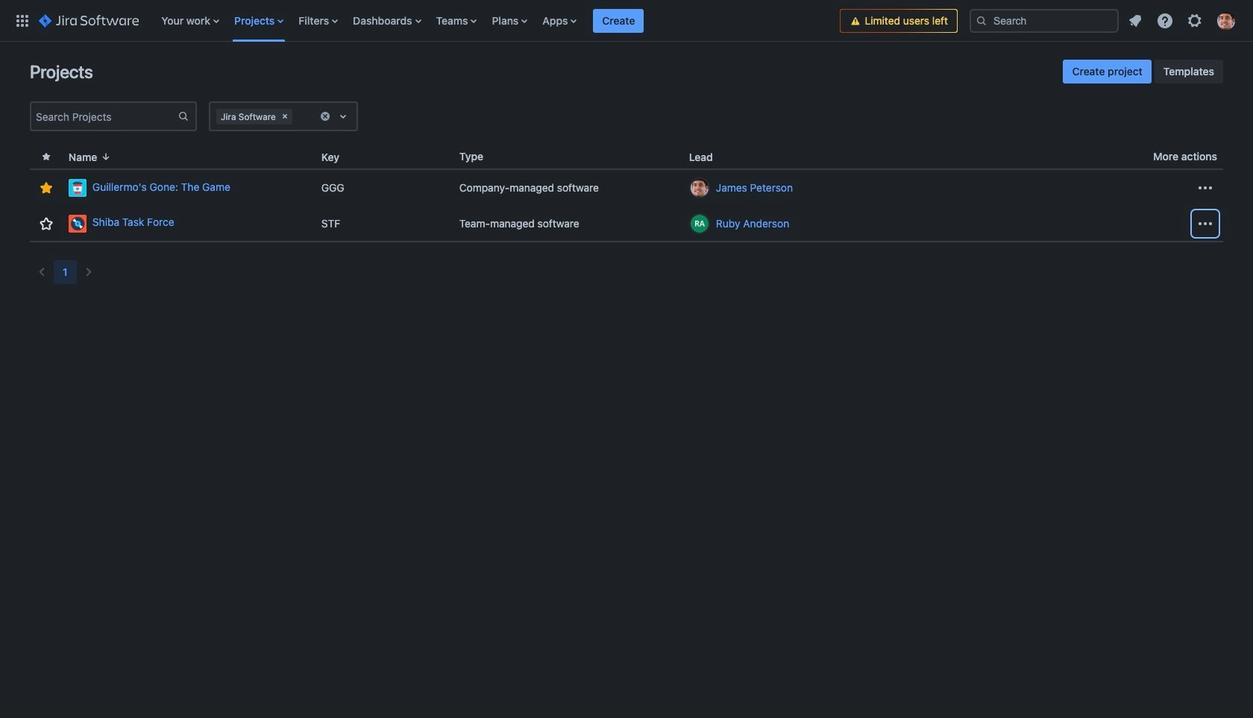 Task type: locate. For each thing, give the bounding box(es) containing it.
1 more image from the top
[[1197, 179, 1215, 197]]

primary element
[[9, 0, 841, 41]]

1 horizontal spatial list
[[1122, 7, 1245, 34]]

clear image
[[319, 110, 331, 122]]

notifications image
[[1127, 12, 1145, 29]]

2 more image from the top
[[1197, 215, 1215, 232]]

star guillermo's gone: the game image
[[37, 179, 55, 197]]

your profile and settings image
[[1218, 12, 1236, 29]]

1 vertical spatial more image
[[1197, 215, 1215, 232]]

Search field
[[970, 9, 1119, 32]]

group
[[1064, 60, 1224, 84]]

list item
[[594, 0, 644, 41]]

more image
[[1197, 179, 1215, 197], [1197, 215, 1215, 232]]

search image
[[976, 15, 988, 26]]

list
[[154, 0, 841, 41], [1122, 7, 1245, 34]]

help image
[[1157, 12, 1175, 29]]

0 vertical spatial more image
[[1197, 179, 1215, 197]]

jira software image
[[39, 12, 139, 29], [39, 12, 139, 29]]

Search Projects text field
[[31, 106, 178, 127]]

settings image
[[1186, 12, 1204, 29]]

None search field
[[970, 9, 1119, 32]]

banner
[[0, 0, 1254, 42]]



Task type: describe. For each thing, give the bounding box(es) containing it.
more image for star shiba task force icon
[[1197, 215, 1215, 232]]

Choose Jira products text field
[[295, 109, 298, 124]]

next image
[[80, 263, 97, 281]]

0 horizontal spatial list
[[154, 0, 841, 41]]

star shiba task force image
[[37, 215, 55, 232]]

more image for star guillermo's gone: the game icon
[[1197, 179, 1215, 197]]

open image
[[334, 107, 352, 125]]

appswitcher icon image
[[13, 12, 31, 29]]

clear image
[[279, 110, 291, 122]]

previous image
[[33, 263, 51, 281]]



Task type: vqa. For each thing, say whether or not it's contained in the screenshot.
Star Guillermo's Gone: The Game icon
yes



